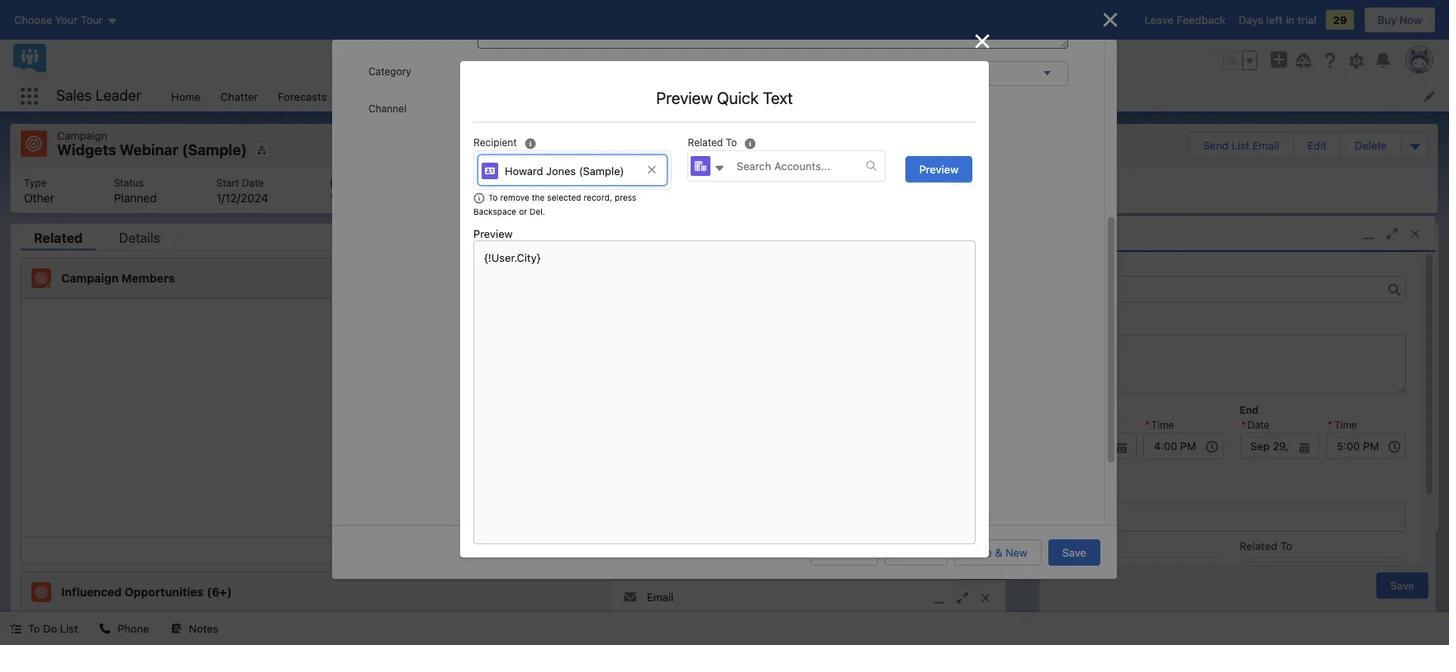 Task type: vqa. For each thing, say whether or not it's contained in the screenshot.
the topmost Widgets Webinar (Sample)
yes



Task type: describe. For each thing, give the bounding box(es) containing it.
opportunity name element
[[21, 613, 243, 639]]

• right days on the right top of page
[[1266, 294, 1271, 307]]

buy now
[[1378, 13, 1422, 26]]

0 horizontal spatial related
[[34, 230, 83, 245]]

chatter link
[[211, 81, 268, 112]]

29
[[1333, 13, 1347, 26]]

date for end date 1/12/2024
[[350, 176, 372, 189]]

upcoming & overdue
[[1010, 354, 1123, 367]]

remove
[[500, 192, 529, 202]]

view all
[[467, 544, 506, 557]]

related to for recipient
[[688, 137, 737, 149]]

end for end
[[1240, 404, 1258, 416]]

to do list
[[28, 622, 78, 635]]

dashboards link
[[337, 81, 416, 112]]

campaign members
[[61, 271, 175, 285]]

send list email
[[1203, 139, 1279, 152]]

channel
[[368, 102, 407, 115]]

feedback
[[1177, 13, 1226, 26]]

& for upcoming
[[1067, 354, 1075, 367]]

email link
[[611, 581, 1005, 616]]

selected
[[547, 192, 581, 202]]

inverse image
[[1100, 10, 1120, 30]]

date for * date
[[1248, 419, 1269, 431]]

activities inside no activities to show. get started by sending an email, scheduling a task, and more.
[[1170, 382, 1215, 395]]

refresh
[[1272, 323, 1310, 337]]

dashboards
[[347, 90, 407, 103]]

to for to do list
[[28, 622, 40, 635]]

{!user.city}
[[484, 251, 541, 264]]

no
[[1153, 382, 1167, 395]]

reports
[[448, 90, 487, 103]]

opportunities link
[[606, 81, 695, 112]]

an
[[1169, 398, 1181, 411]]

change
[[1031, 431, 1068, 444]]

save & new
[[968, 546, 1028, 559]]

related to for name
[[1240, 539, 1292, 552]]

• down the email
[[1379, 323, 1384, 337]]

2 horizontal spatial text default image
[[866, 160, 877, 172]]

overdue
[[1078, 354, 1123, 367]]

leave
[[1145, 13, 1174, 26]]

status
[[114, 176, 144, 189]]

in
[[1286, 13, 1294, 26]]

last
[[1199, 294, 1220, 307]]

1 vertical spatial preview button
[[811, 539, 878, 566]]

chatter
[[220, 90, 258, 103]]

name inside meeting dialog
[[1057, 539, 1086, 552]]

notes button
[[161, 612, 228, 645]]

save inside meeting dialog
[[1390, 579, 1414, 592]]

* date
[[1241, 419, 1269, 431]]

save & new button
[[954, 539, 1042, 566]]

(sample) inside the howard jones (sample) link
[[579, 164, 624, 178]]

trial
[[1297, 13, 1316, 26]]

|
[[845, 90, 849, 103]]

details
[[119, 230, 160, 245]]

more.
[[1331, 398, 1360, 411]]

phone
[[118, 622, 149, 635]]

• left expand
[[1314, 323, 1319, 337]]

* left sarah
[[726, 90, 731, 103]]

forecasts link
[[268, 81, 337, 112]]

buy now button
[[1364, 7, 1436, 33]]

date for start date 1/12/2024
[[242, 176, 264, 189]]

notes
[[189, 622, 218, 635]]

phone button
[[90, 612, 159, 645]]

edit
[[1307, 139, 1327, 152]]

get
[[1052, 398, 1070, 411]]

recipient
[[473, 137, 517, 149]]

search... button
[[534, 47, 864, 74]]

0 horizontal spatial widgets
[[57, 141, 116, 159]]

other
[[24, 190, 54, 204]]

send
[[1203, 139, 1229, 152]]

amount element
[[687, 613, 908, 639]]

category
[[368, 65, 411, 77]]

buy
[[1378, 13, 1397, 26]]

jones
[[546, 164, 576, 178]]

widgets webinar (sample) list item
[[914, 81, 1113, 112]]

filters: last 30 days • all activities • list email
[[1162, 294, 1392, 307]]

to change what's shown, try changing your filters.
[[1016, 431, 1268, 444]]

a
[[1274, 398, 1280, 411]]

press
[[615, 192, 636, 202]]

group inside meeting dialog
[[1240, 418, 1320, 459]]

changing
[[1162, 431, 1208, 444]]

text default image for notes
[[171, 623, 182, 635]]

text default image inside phone button
[[99, 623, 111, 635]]

type
[[24, 176, 47, 189]]

your
[[1211, 431, 1233, 444]]

related link
[[21, 230, 96, 250]]

start date 1/12/2024
[[216, 176, 268, 204]]

to inside meeting dialog
[[1280, 539, 1292, 552]]

revenue share element
[[465, 613, 687, 639]]

0 vertical spatial view
[[1388, 323, 1412, 337]]

widgets webinar (sample) link
[[914, 81, 1075, 112]]

lead
[[852, 90, 876, 103]]

1 vertical spatial view all link
[[467, 544, 506, 557]]

list for leave feedback link
[[161, 81, 1449, 112]]

left
[[1266, 13, 1283, 26]]

text default image inside widgets webinar (sample) list item
[[1094, 91, 1105, 102]]

refresh button
[[1271, 317, 1311, 343]]

status planned
[[114, 176, 157, 204]]

to down quick
[[726, 137, 737, 149]]

days
[[1239, 13, 1263, 26]]

1 vertical spatial list
[[1345, 294, 1363, 307]]

widgets webinar (sample) inside list item
[[933, 90, 1066, 103]]

sarah
[[734, 90, 763, 103]]

home link
[[161, 81, 211, 112]]

2 * time from the left
[[1328, 419, 1357, 431]]

opportunities inside list item
[[616, 90, 685, 103]]

(6+)
[[207, 585, 232, 599]]

text default image up backspace
[[473, 192, 485, 204]]

preview quick text
[[656, 89, 793, 108]]

meeting dialog
[[1039, 216, 1436, 631]]

1 horizontal spatial list
[[1232, 139, 1250, 152]]

0 horizontal spatial email
[[647, 591, 674, 604]]

webinar inside list item
[[977, 90, 1018, 103]]

text
[[763, 89, 793, 108]]

list for home link
[[11, 166, 1437, 213]]

contact name element
[[243, 613, 465, 639]]

backspace
[[473, 206, 516, 216]]

* down 'sending'
[[1145, 419, 1150, 431]]

campaign for campaign members
[[61, 271, 119, 285]]

started
[[1073, 398, 1108, 411]]



Task type: locate. For each thing, give the bounding box(es) containing it.
date inside end date 1/12/2024
[[350, 176, 372, 189]]

1/12/2024
[[216, 190, 268, 204], [330, 190, 382, 204]]

1 horizontal spatial view all link
[[1387, 317, 1428, 343]]

0 vertical spatial related to
[[688, 137, 737, 149]]

0 vertical spatial &
[[1067, 354, 1075, 367]]

list left the email
[[1345, 294, 1363, 307]]

upcoming & overdue button
[[984, 347, 1428, 374]]

time
[[1151, 419, 1174, 431], [1334, 419, 1357, 431]]

0 horizontal spatial related to
[[688, 137, 737, 149]]

1 vertical spatial opportunities
[[125, 585, 204, 599]]

name up contacts image
[[1057, 539, 1086, 552]]

list right do
[[60, 622, 78, 635]]

date inside start date 1/12/2024
[[242, 176, 264, 189]]

2 1/12/2024 from the left
[[330, 190, 382, 204]]

* time
[[1145, 419, 1174, 431], [1328, 419, 1357, 431]]

0 vertical spatial list
[[161, 81, 1449, 112]]

sending
[[1126, 398, 1166, 411]]

0 horizontal spatial name
[[99, 619, 130, 632]]

1 vertical spatial view
[[467, 544, 491, 557]]

0 vertical spatial name
[[1057, 539, 1086, 552]]

group down days
[[1223, 50, 1257, 70]]

to up backspace
[[488, 192, 498, 202]]

group containing *
[[1240, 418, 1320, 459]]

and
[[1310, 398, 1328, 411]]

to for to remove the selected record, press backspace or del.
[[488, 192, 498, 202]]

0 vertical spatial email
[[1252, 139, 1279, 152]]

0 horizontal spatial view all link
[[467, 544, 506, 557]]

1 vertical spatial list
[[11, 166, 1437, 213]]

save button inside meeting dialog
[[1376, 572, 1428, 599]]

related up "accounts" icon
[[688, 137, 723, 149]]

1 horizontal spatial time
[[1334, 419, 1357, 431]]

campaign down sales at the top left
[[57, 129, 107, 142]]

0 vertical spatial preview button
[[905, 156, 973, 182]]

influenced opportunities (6+)
[[61, 585, 232, 599]]

None text field
[[1057, 433, 1137, 459]]

what's
[[1071, 431, 1104, 444]]

date down channel
[[350, 176, 372, 189]]

view all link
[[1387, 317, 1428, 343], [467, 544, 506, 557]]

text default image down lead
[[866, 160, 877, 172]]

1 1/12/2024 from the left
[[216, 190, 268, 204]]

activities up refresh
[[1289, 294, 1334, 307]]

to left change
[[1016, 431, 1028, 444]]

time down the more.
[[1334, 419, 1357, 431]]

planned
[[114, 190, 157, 204]]

widgets webinar (sample) down inverse icon
[[933, 90, 1066, 103]]

related down other
[[34, 230, 83, 245]]

Location text field
[[1057, 502, 1406, 532]]

1 vertical spatial end
[[1240, 404, 1258, 416]]

howard jones (sample) link
[[478, 155, 668, 186]]

campaign members link
[[61, 271, 181, 285]]

meeting
[[1076, 227, 1117, 240]]

0 vertical spatial webinar
[[977, 90, 1018, 103]]

1 horizontal spatial webinar
[[977, 90, 1018, 103]]

time down the an
[[1151, 419, 1174, 431]]

related for recipient
[[688, 137, 723, 149]]

text default image
[[1094, 91, 1105, 102], [714, 163, 726, 174], [473, 192, 485, 204], [99, 623, 111, 635]]

1 vertical spatial webinar
[[120, 141, 178, 159]]

1 vertical spatial related to
[[1240, 539, 1292, 552]]

1 horizontal spatial preview button
[[905, 156, 973, 182]]

inverse image
[[972, 32, 992, 52]]

Related To text field
[[727, 152, 866, 181]]

by
[[1111, 398, 1123, 411]]

0 horizontal spatial text default image
[[10, 623, 21, 635]]

2 vertical spatial related
[[1240, 539, 1277, 552]]

1 horizontal spatial opportunities
[[616, 90, 685, 103]]

name down influenced
[[99, 619, 130, 632]]

0 horizontal spatial save button
[[1048, 539, 1100, 566]]

2 time from the left
[[1334, 419, 1357, 431]]

0 vertical spatial opportunities
[[616, 90, 685, 103]]

0 horizontal spatial activities
[[1170, 382, 1215, 395]]

& left the "overdue"
[[1067, 354, 1075, 367]]

description
[[1057, 316, 1114, 329]]

save button
[[1048, 539, 1100, 566], [1376, 572, 1428, 599]]

send list email button
[[1190, 133, 1292, 158]]

text default image for to do list
[[10, 623, 21, 635]]

preview
[[656, 89, 713, 108], [919, 162, 959, 176], [473, 227, 513, 240], [825, 546, 864, 559]]

& inside dropdown button
[[1067, 354, 1075, 367]]

0 vertical spatial list
[[1232, 139, 1250, 152]]

text default image
[[866, 160, 877, 172], [10, 623, 21, 635], [171, 623, 182, 635]]

campaign down related link
[[61, 271, 119, 285]]

1/12/2024 for start date 1/12/2024
[[216, 190, 268, 204]]

0 vertical spatial widgets webinar (sample)
[[933, 90, 1066, 103]]

1 vertical spatial activities
[[1170, 382, 1215, 395]]

related
[[688, 137, 723, 149], [34, 230, 83, 245], [1240, 539, 1277, 552]]

2 horizontal spatial date
[[1248, 419, 1269, 431]]

2 horizontal spatial save
[[1390, 579, 1414, 592]]

text default image left notes
[[171, 623, 182, 635]]

0 horizontal spatial date
[[242, 176, 264, 189]]

1 horizontal spatial widgets
[[933, 90, 974, 103]]

date down scheduling
[[1248, 419, 1269, 431]]

cancel button
[[885, 539, 947, 566]]

2 vertical spatial list
[[60, 622, 78, 635]]

1 horizontal spatial end
[[1240, 404, 1258, 416]]

edit button
[[1294, 133, 1340, 158]]

text default image down inverse image
[[1094, 91, 1105, 102]]

1 horizontal spatial related
[[688, 137, 723, 149]]

widgets up status
[[57, 141, 116, 159]]

expand
[[1323, 323, 1360, 337]]

to
[[726, 137, 737, 149], [488, 192, 498, 202], [1016, 431, 1028, 444], [1280, 539, 1292, 552], [28, 622, 40, 635]]

1 horizontal spatial save button
[[1376, 572, 1428, 599]]

activities up email,
[[1170, 382, 1215, 395]]

quick
[[717, 89, 759, 108]]

accounts image
[[691, 156, 711, 176]]

Description text field
[[1057, 335, 1406, 394]]

widgets down inverse icon
[[933, 90, 974, 103]]

contacts image
[[1060, 563, 1080, 583]]

(sample)
[[797, 90, 842, 103], [1021, 90, 1066, 103], [182, 141, 247, 159], [579, 164, 624, 178]]

shown,
[[1107, 431, 1142, 444]]

to left do
[[28, 622, 40, 635]]

list
[[161, 81, 1449, 112], [11, 166, 1437, 213]]

0 vertical spatial save button
[[1048, 539, 1100, 566]]

•
[[1266, 294, 1271, 307], [1337, 294, 1342, 307], [1314, 323, 1319, 337], [1379, 323, 1384, 337]]

related to up "accounts" icon
[[688, 137, 737, 149]]

0 horizontal spatial preview button
[[811, 539, 878, 566]]

all
[[1274, 294, 1286, 307], [1363, 323, 1375, 337], [1415, 323, 1428, 337], [494, 544, 506, 557]]

1 horizontal spatial name
[[1057, 539, 1086, 552]]

leave feedback link
[[1145, 13, 1226, 26]]

end inside meeting dialog
[[1240, 404, 1258, 416]]

1 horizontal spatial related to
[[1240, 539, 1292, 552]]

members
[[122, 271, 175, 285]]

* time down the more.
[[1328, 419, 1357, 431]]

group
[[1223, 50, 1257, 70], [1240, 418, 1320, 459]]

details link
[[106, 230, 173, 250]]

list right send
[[1232, 139, 1250, 152]]

widgets webinar (sample)
[[933, 90, 1066, 103], [57, 141, 247, 159]]

1 horizontal spatial activities
[[1289, 294, 1334, 307]]

to remove the selected record, press backspace or del.
[[473, 192, 636, 216]]

to for to change what's shown, try changing your filters.
[[1016, 431, 1028, 444]]

filters.
[[1236, 431, 1268, 444]]

text default image left do
[[10, 623, 21, 635]]

email inside button
[[1252, 139, 1279, 152]]

record,
[[584, 192, 612, 202]]

cancel
[[899, 546, 933, 559]]

related down location text box
[[1240, 539, 1277, 552]]

1 vertical spatial name
[[99, 619, 130, 632]]

date right start
[[242, 176, 264, 189]]

1 horizontal spatial &
[[1067, 354, 1075, 367]]

& for save
[[995, 546, 1002, 559]]

influenced
[[61, 585, 122, 599]]

(sample) inside 'widgets webinar (sample)' link
[[1021, 90, 1066, 103]]

0 vertical spatial activities
[[1289, 294, 1334, 307]]

opportunities up opportunity name element
[[125, 585, 204, 599]]

None text field
[[1240, 433, 1320, 459]]

opportunities down search... button
[[616, 90, 685, 103]]

del.
[[530, 206, 545, 216]]

group down a
[[1240, 418, 1320, 459]]

1 vertical spatial related
[[34, 230, 83, 245]]

1 horizontal spatial * time
[[1328, 419, 1357, 431]]

1 horizontal spatial widgets webinar (sample)
[[933, 90, 1066, 103]]

0 vertical spatial end
[[330, 176, 348, 189]]

0 horizontal spatial end
[[330, 176, 348, 189]]

1 horizontal spatial date
[[350, 176, 372, 189]]

1 horizontal spatial email
[[1252, 139, 1279, 152]]

1 vertical spatial widgets
[[57, 141, 116, 159]]

1/12/2024 for end date 1/12/2024
[[330, 190, 382, 204]]

the
[[532, 192, 545, 202]]

new
[[1005, 546, 1028, 559]]

name
[[1057, 539, 1086, 552], [99, 619, 130, 632]]

0 vertical spatial group
[[1223, 50, 1257, 70]]

task,
[[1283, 398, 1307, 411]]

to
[[1218, 382, 1228, 395]]

end for end date 1/12/2024
[[330, 176, 348, 189]]

& left new
[[995, 546, 1002, 559]]

related to
[[688, 137, 737, 149], [1240, 539, 1292, 552]]

end date 1/12/2024
[[330, 176, 382, 204]]

campaign for campaign
[[57, 129, 107, 142]]

list containing other
[[11, 166, 1437, 213]]

0 horizontal spatial opportunities
[[125, 585, 204, 599]]

1 vertical spatial widgets webinar (sample)
[[57, 141, 247, 159]]

1 horizontal spatial 1/12/2024
[[330, 190, 382, 204]]

widgets inside list item
[[933, 90, 974, 103]]

search...
[[566, 54, 610, 67]]

*
[[726, 90, 731, 103], [1145, 419, 1150, 431], [1241, 419, 1246, 431], [1328, 419, 1332, 431]]

to do list button
[[0, 612, 88, 645]]

0 horizontal spatial time
[[1151, 419, 1174, 431]]

2 horizontal spatial list
[[1345, 294, 1363, 307]]

related to inside meeting dialog
[[1240, 539, 1292, 552]]

show.
[[1231, 382, 1259, 395]]

webinar up status
[[120, 141, 178, 159]]

to inside to remove the selected record, press backspace or del.
[[488, 192, 498, 202]]

0 horizontal spatial list
[[60, 622, 78, 635]]

related for name
[[1240, 539, 1277, 552]]

1 horizontal spatial save
[[1062, 546, 1086, 559]]

1 horizontal spatial text default image
[[171, 623, 182, 635]]

webinar
[[977, 90, 1018, 103], [120, 141, 178, 159]]

to inside button
[[28, 622, 40, 635]]

1 vertical spatial email
[[647, 591, 674, 604]]

reports link
[[438, 81, 497, 112]]

1 vertical spatial &
[[995, 546, 1002, 559]]

days
[[1239, 294, 1263, 307]]

* down and
[[1328, 419, 1332, 431]]

0 horizontal spatial &
[[995, 546, 1002, 559]]

webinar down inverse icon
[[977, 90, 1018, 103]]

days left in trial
[[1239, 13, 1316, 26]]

date
[[242, 176, 264, 189], [350, 176, 372, 189], [1248, 419, 1269, 431]]

0 horizontal spatial webinar
[[120, 141, 178, 159]]

end inside end date 1/12/2024
[[330, 176, 348, 189]]

0 horizontal spatial view
[[467, 544, 491, 557]]

0 vertical spatial widgets
[[933, 90, 974, 103]]

* sarah loehr (sample) | lead
[[726, 90, 876, 103]]

forecasts
[[278, 90, 327, 103]]

1 vertical spatial campaign
[[61, 271, 119, 285]]

0 vertical spatial campaign
[[57, 129, 107, 142]]

none text field inside meeting dialog
[[1057, 433, 1137, 459]]

1 vertical spatial save button
[[1376, 572, 1428, 599]]

preview button
[[905, 156, 973, 182], [811, 539, 878, 566]]

related to down location text box
[[1240, 539, 1292, 552]]

1 horizontal spatial view
[[1388, 323, 1412, 337]]

list containing home
[[161, 81, 1449, 112]]

widgets webinar (sample) up status
[[57, 141, 247, 159]]

1 vertical spatial group
[[1240, 418, 1320, 459]]

text default image inside notes button
[[171, 623, 182, 635]]

1 * time from the left
[[1145, 419, 1174, 431]]

filters:
[[1162, 294, 1196, 307]]

* time down 'sending'
[[1145, 419, 1174, 431]]

do
[[43, 622, 57, 635]]

opportunities list item
[[606, 81, 716, 112]]

0 vertical spatial view all link
[[1387, 317, 1428, 343]]

1 time from the left
[[1151, 419, 1174, 431]]

2 horizontal spatial related
[[1240, 539, 1277, 552]]

* down scheduling
[[1241, 419, 1246, 431]]

0 vertical spatial related
[[688, 137, 723, 149]]

to down location text box
[[1280, 539, 1292, 552]]

& inside button
[[995, 546, 1002, 559]]

text default image right "accounts" icon
[[714, 163, 726, 174]]

0 horizontal spatial * time
[[1145, 419, 1174, 431]]

email
[[1366, 294, 1392, 307]]

related inside meeting dialog
[[1240, 539, 1277, 552]]

0 horizontal spatial widgets webinar (sample)
[[57, 141, 247, 159]]

0 horizontal spatial save
[[968, 546, 992, 559]]

scheduling
[[1216, 398, 1271, 411]]

view
[[1388, 323, 1412, 337], [467, 544, 491, 557]]

start
[[216, 176, 239, 189]]

type other
[[24, 176, 54, 204]]

date inside group
[[1248, 419, 1269, 431]]

opportunity name
[[31, 619, 130, 632]]

save inside button
[[968, 546, 992, 559]]

opportunity
[[31, 619, 96, 632]]

0 horizontal spatial 1/12/2024
[[216, 190, 268, 204]]

text default image inside to do list button
[[10, 623, 21, 635]]

• up expand
[[1337, 294, 1342, 307]]

text default image left phone
[[99, 623, 111, 635]]



